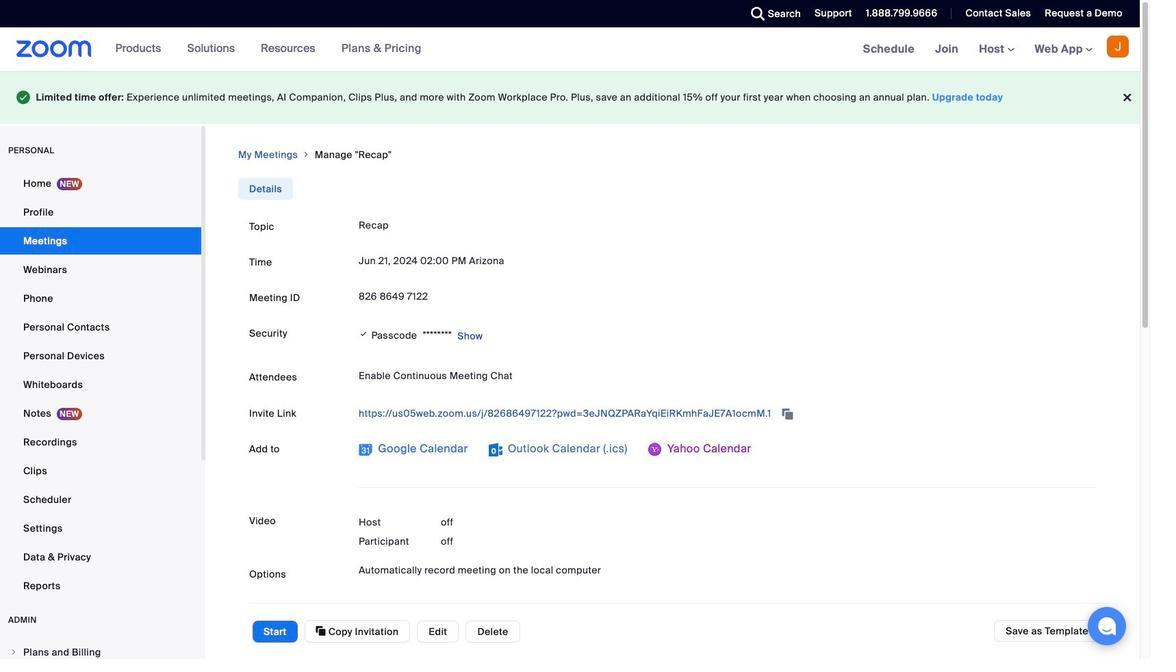 Task type: locate. For each thing, give the bounding box(es) containing it.
footer
[[0, 71, 1140, 124]]

type image
[[16, 88, 30, 107]]

open chat image
[[1098, 617, 1117, 636]]

checked image
[[359, 328, 369, 341]]

banner
[[0, 27, 1140, 72]]

tab
[[238, 178, 293, 200]]

add to yahoo calendar image
[[648, 443, 662, 456]]

meetings navigation
[[853, 27, 1140, 72]]

menu item
[[0, 639, 201, 659]]

add to google calendar image
[[359, 443, 372, 456]]

right image
[[302, 148, 311, 161]]

manage recap navigation
[[238, 148, 1107, 161]]

personal menu menu
[[0, 170, 201, 601]]

manage my meeting tab control tab list
[[238, 178, 293, 200]]



Task type: describe. For each thing, give the bounding box(es) containing it.
right image
[[10, 648, 18, 656]]

add to outlook calendar (.ics) image
[[489, 443, 502, 456]]

product information navigation
[[91, 27, 432, 71]]

zoom logo image
[[16, 40, 91, 58]]

copy image
[[316, 625, 326, 637]]

profile picture image
[[1107, 36, 1129, 58]]

copy url image
[[781, 409, 795, 419]]



Task type: vqa. For each thing, say whether or not it's contained in the screenshot.
Meet
no



